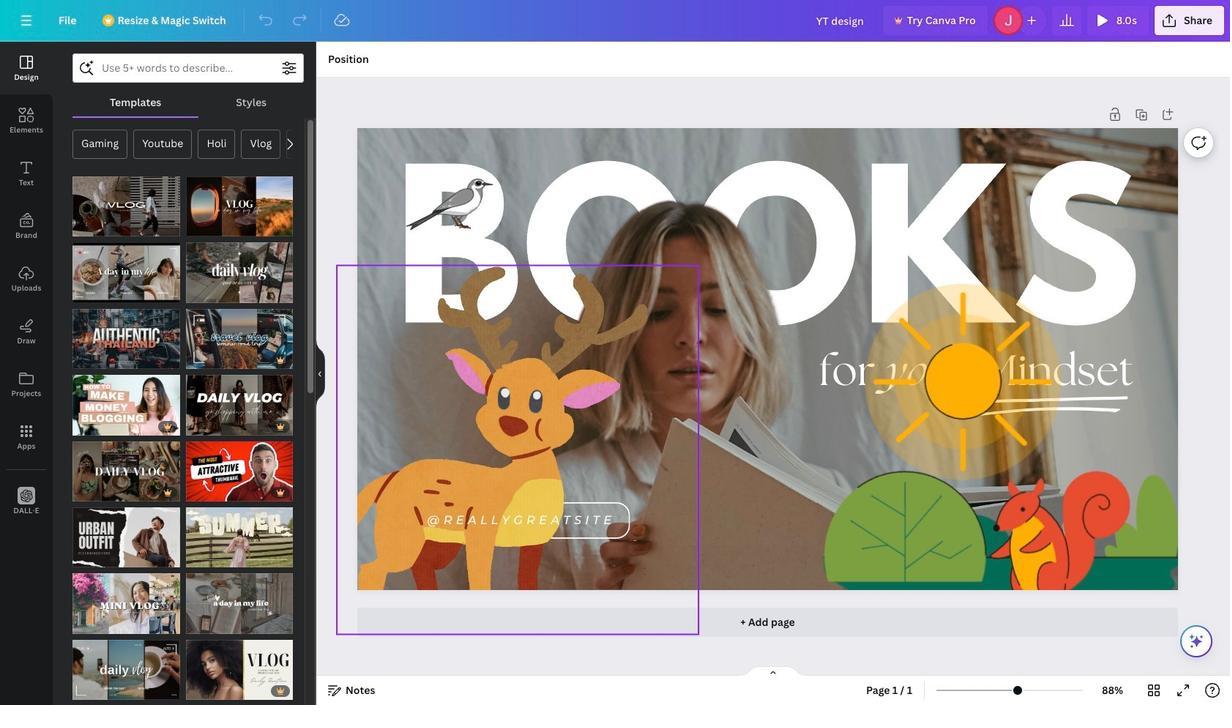Task type: vqa. For each thing, say whether or not it's contained in the screenshot.
Animated Squirrel Outdoors image
yes



Task type: describe. For each thing, give the bounding box(es) containing it.
canva assistant image
[[1188, 633, 1206, 651]]

brown black elegant aesthetic fashion vlog youtube thumbnail group
[[186, 375, 293, 436]]

white simple mini vlog youtube thumbnail image
[[73, 574, 180, 634]]

beige minimalist vlog daily routine youtube thumbnail image
[[186, 640, 293, 701]]

brown minimalist lifestyle daily vlog youtube thumbnail image for brown minimalist lifestyle daily vlog youtube thumbnail group for neutral elegant minimalist daily vlog youtube thumbnail
[[73, 243, 180, 303]]

dark grey minimalist photo travel youtube thumbnail image
[[73, 309, 180, 369]]

brown white modern lifestyle vlog youtube thumbnail group
[[73, 433, 180, 502]]

deer animated sticker image
[[337, 266, 699, 635]]

hide image
[[316, 339, 325, 409]]

show pages image
[[739, 666, 809, 678]]

most attractive youtube thumbnail image
[[186, 442, 293, 502]]

aesthetic simple vacation trip youtube thumbnail group
[[186, 508, 293, 568]]

big text how to youtube thumbnail image
[[73, 375, 180, 436]]

beige minimalist vlog daily routine youtube thumbnail group
[[186, 632, 293, 701]]

brown black elegant aesthetic fashion vlog youtube thumbnail image
[[186, 375, 293, 436]]

playful japanese wagtail image
[[404, 175, 495, 235]]

most attractive youtube thumbnail group
[[186, 442, 293, 502]]

beige minimalist aesthetic daily vlog youtube thumbnail group
[[186, 574, 293, 634]]

brown minimalist lifestyle daily vlog youtube thumbnail group for the beige minimalist vlog daily routine youtube thumbnail
[[73, 632, 180, 701]]

blue vintage retro travel vlog youtube thumbnail image
[[186, 309, 293, 369]]

orange yellow minimalist aesthetic a day in my life travel vlog youtube thumbnail image
[[186, 177, 293, 237]]



Task type: locate. For each thing, give the bounding box(es) containing it.
black and brown modern urban outfit recommendations youtube thumbnail group
[[73, 499, 180, 568]]

brown and white simple vlog youtube thumbnail group
[[73, 168, 180, 237]]

brown white modern lifestyle vlog youtube thumbnail image
[[73, 442, 180, 502]]

0 vertical spatial brown minimalist lifestyle daily vlog youtube thumbnail image
[[73, 243, 180, 303]]

brown minimalist lifestyle daily vlog youtube thumbnail image
[[73, 243, 180, 303], [73, 640, 180, 701]]

animated squirrel outdoors image
[[820, 278, 1190, 648], [820, 278, 1190, 648]]

beige minimalist aesthetic daily vlog youtube thumbnail image
[[186, 574, 293, 634]]

brown minimalist lifestyle daily vlog youtube thumbnail image down brown and white simple vlog youtube thumbnail
[[73, 243, 180, 303]]

1 vertical spatial brown minimalist lifestyle daily vlog youtube thumbnail image
[[73, 640, 180, 701]]

1 brown minimalist lifestyle daily vlog youtube thumbnail group from the top
[[73, 234, 180, 303]]

orange yellow minimalist aesthetic a day in my life travel vlog youtube thumbnail group
[[186, 177, 293, 237]]

aesthetic simple vacation trip youtube thumbnail image
[[186, 508, 293, 568]]

Use 5+ words to describe... search field
[[102, 54, 275, 82]]

brown minimalist lifestyle daily vlog youtube thumbnail group for neutral elegant minimalist daily vlog youtube thumbnail
[[73, 234, 180, 303]]

2 brown minimalist lifestyle daily vlog youtube thumbnail image from the top
[[73, 640, 180, 701]]

Zoom button
[[1090, 679, 1137, 703]]

big text how to youtube thumbnail group
[[73, 367, 180, 436]]

brown minimalist lifestyle daily vlog youtube thumbnail group
[[73, 234, 180, 303], [73, 632, 180, 701]]

2 brown minimalist lifestyle daily vlog youtube thumbnail group from the top
[[73, 632, 180, 701]]

brown minimalist lifestyle daily vlog youtube thumbnail image for brown minimalist lifestyle daily vlog youtube thumbnail group associated with the beige minimalist vlog daily routine youtube thumbnail
[[73, 640, 180, 701]]

1 vertical spatial brown minimalist lifestyle daily vlog youtube thumbnail group
[[73, 632, 180, 701]]

Design title text field
[[805, 6, 878, 35]]

side panel tab list
[[0, 42, 53, 528]]

black and brown modern urban outfit recommendations youtube thumbnail image
[[73, 508, 180, 568]]

neutral elegant minimalist daily vlog youtube thumbnail group
[[186, 243, 293, 303]]

brown minimalist lifestyle daily vlog youtube thumbnail image down white simple mini vlog youtube thumbnail
[[73, 640, 180, 701]]

main menu bar
[[0, 0, 1231, 42]]

neutral elegant minimalist daily vlog youtube thumbnail image
[[186, 243, 293, 303]]

brown and white simple vlog youtube thumbnail image
[[73, 177, 180, 237]]

blue vintage retro travel vlog youtube thumbnail group
[[186, 309, 293, 369]]

dark grey minimalist photo travel youtube thumbnail group
[[73, 300, 180, 369]]

white simple mini vlog youtube thumbnail group
[[73, 565, 180, 634]]

1 brown minimalist lifestyle daily vlog youtube thumbnail image from the top
[[73, 243, 180, 303]]

0 vertical spatial brown minimalist lifestyle daily vlog youtube thumbnail group
[[73, 234, 180, 303]]



